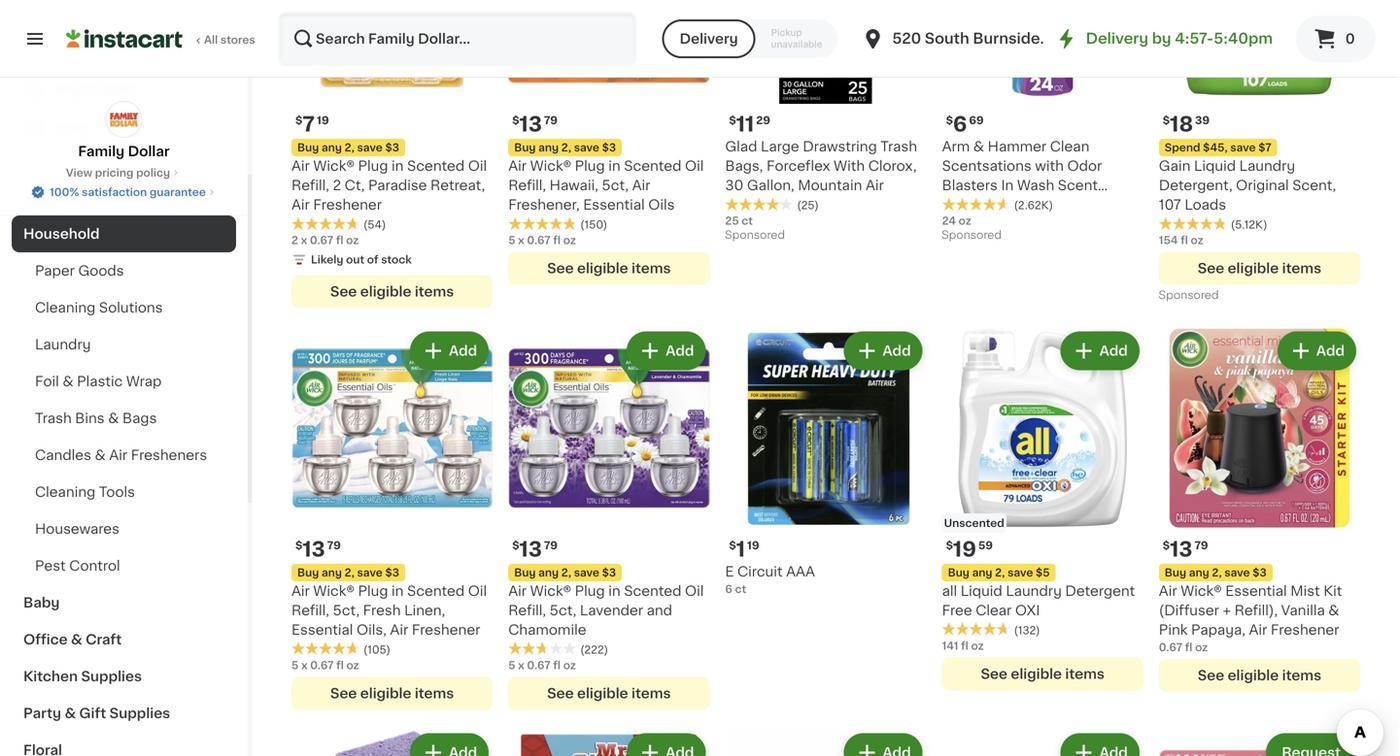 Task type: locate. For each thing, give the bounding box(es) containing it.
&
[[973, 140, 984, 154], [63, 375, 73, 389], [108, 412, 119, 426], [95, 449, 106, 463], [1329, 604, 1340, 618], [71, 634, 82, 647], [65, 707, 76, 721]]

tools
[[99, 486, 135, 499]]

plug inside air wick® plug in scented oil refill, hawaii, 5ct, air freshener, essential oils
[[575, 160, 605, 173]]

essential inside air wick® plug in scented oil refill, 5ct, fresh linen, essential oils, air freshener
[[292, 624, 353, 637]]

items for air wick® plug in scented oil refill, hawaii, 5ct, air freshener, essential oils
[[632, 262, 671, 276]]

19 inside $ 7 19
[[317, 115, 329, 126]]

5ct, inside air wick® plug in scented oil refill, 5ct, lavender and chamomile
[[550, 604, 577, 618]]

supplies down kitchen supplies link
[[109, 707, 170, 721]]

+
[[1223, 604, 1231, 618]]

0 horizontal spatial sponsored badge image
[[725, 230, 784, 242]]

oil for air wick® plug in scented oil refill, 5ct, fresh linen, essential oils, air freshener
[[468, 585, 487, 598]]

0 horizontal spatial 19
[[317, 115, 329, 126]]

13 for air wick® plug in scented oil refill, hawaii, 5ct, air freshener, essential oils
[[519, 114, 542, 135]]

spend
[[1165, 142, 1201, 153]]

product group
[[292, 0, 493, 309], [508, 0, 710, 285], [725, 0, 927, 246], [942, 0, 1144, 246], [1159, 0, 1360, 307], [292, 328, 493, 711], [508, 328, 710, 711], [725, 328, 927, 597], [942, 328, 1144, 691], [1159, 328, 1360, 693], [292, 730, 493, 757], [508, 730, 710, 757], [725, 730, 927, 757], [942, 730, 1144, 757], [1159, 730, 1360, 757]]

air
[[292, 159, 310, 173], [508, 160, 527, 173], [866, 179, 884, 193], [632, 179, 651, 193], [292, 198, 310, 212], [109, 449, 127, 463], [292, 585, 310, 598], [508, 585, 527, 598], [1159, 585, 1177, 598], [390, 624, 408, 637], [1249, 624, 1267, 637]]

foil
[[35, 375, 59, 389]]

fl down pink
[[1185, 643, 1193, 653]]

supplies inside kitchen supplies link
[[81, 670, 142, 684]]

buy any 2, save $3 for fresh
[[297, 568, 399, 578]]

in inside air wick® plug in scented oil refill, 5ct, fresh linen, essential oils, air freshener
[[392, 585, 404, 598]]

see eligible items down stock
[[330, 285, 454, 299]]

2, for lavender
[[561, 568, 571, 578]]

2 add from the left
[[666, 345, 694, 358]]

$ inside $ 6 69
[[946, 115, 953, 126]]

out
[[346, 255, 365, 265]]

$ inside the "$ 1 19"
[[729, 541, 736, 551]]

5 for chamomile
[[508, 661, 515, 671]]

see for air wick® essential mist kit (diffuser + refill), vanilla & pink papaya, air freshener
[[1198, 669, 1225, 683]]

2 x 0.67 fl oz
[[292, 235, 359, 246]]

& right bins
[[108, 412, 119, 426]]

see
[[547, 262, 574, 276], [1198, 262, 1225, 276], [330, 285, 357, 299], [981, 668, 1008, 682], [1198, 669, 1225, 683], [330, 687, 357, 701], [547, 687, 574, 701]]

save for air wick® plug in scented oil refill, hawaii, 5ct, air freshener, essential oils
[[574, 142, 600, 153]]

scented inside air wick® plug in scented oil refill, 5ct, fresh linen, essential oils, air freshener
[[407, 585, 465, 598]]

eligible for air wick® plug in scented oil refill, 5ct, fresh linen, essential oils, air freshener
[[360, 687, 411, 701]]

cleaning for cleaning tools
[[35, 486, 96, 499]]

0 vertical spatial 6
[[953, 114, 967, 135]]

save for air wick® plug in scented oil refill, 5ct, lavender and chamomile
[[574, 568, 600, 578]]

scented up the and
[[624, 585, 682, 598]]

refill, inside air wick® plug in scented oil refill, 5ct, fresh linen, essential oils, air freshener
[[292, 604, 329, 618]]

1 horizontal spatial laundry
[[1006, 585, 1062, 598]]

19 right 7
[[317, 115, 329, 126]]

essential up (150)
[[583, 198, 645, 212]]

0.67 up the likely in the left top of the page
[[310, 235, 333, 246]]

wick® inside air wick® plug in scented oil refill, 5ct, fresh linen, essential oils, air freshener
[[313, 585, 355, 598]]

$3 up air wick® plug in scented oil refill, hawaii, 5ct, air freshener, essential oils
[[602, 142, 616, 153]]

liquid
[[1194, 160, 1236, 173], [961, 585, 1003, 598]]

1 vertical spatial 6
[[725, 584, 733, 595]]

0 horizontal spatial essential
[[292, 624, 353, 637]]

5 for essential
[[292, 661, 299, 671]]

freshener
[[313, 198, 382, 212], [412, 624, 480, 637], [1271, 624, 1339, 637]]

2 horizontal spatial laundry
[[1240, 160, 1295, 173]]

0 vertical spatial supplies
[[81, 670, 142, 684]]

see down papaya,
[[1198, 669, 1225, 683]]

1 vertical spatial trash
[[35, 412, 72, 426]]

see eligible items button for air wick® plug in scented oil refill, 5ct, fresh linen, essential oils, air freshener
[[292, 678, 493, 711]]

$ inside $ 18 39
[[1163, 115, 1170, 126]]

$
[[295, 115, 303, 126], [729, 115, 736, 126], [512, 115, 519, 126], [946, 115, 953, 126], [1163, 115, 1170, 126], [295, 541, 303, 551], [729, 541, 736, 551], [512, 541, 519, 551], [946, 541, 953, 551], [1163, 541, 1170, 551]]

13 up freshener,
[[519, 114, 542, 135]]

2 horizontal spatial 5ct,
[[602, 179, 629, 193]]

5ct, inside air wick® plug in scented oil refill, 5ct, fresh linen, essential oils, air freshener
[[333, 604, 360, 618]]

6 left 69
[[953, 114, 967, 135]]

any up air wick® plug in scented oil refill, 5ct, fresh linen, essential oils, air freshener in the bottom left of the page
[[322, 568, 342, 578]]

1 horizontal spatial 19
[[747, 541, 759, 551]]

0.67 down pink
[[1159, 643, 1183, 653]]

0 vertical spatial 2
[[333, 179, 341, 193]]

buy up air wick® plug in scented oil refill, 5ct, fresh linen, essential oils, air freshener in the bottom left of the page
[[297, 568, 319, 578]]

& up scentsations
[[973, 140, 984, 154]]

1 add from the left
[[449, 345, 477, 358]]

gift
[[79, 707, 106, 721]]

cleaning inside cleaning solutions link
[[35, 301, 96, 315]]

4 add from the left
[[1100, 345, 1128, 358]]

save up ct,
[[357, 142, 383, 153]]

eligible down (132)
[[1011, 668, 1062, 682]]

0.67 down freshener,
[[527, 235, 551, 246]]

2 cleaning from the top
[[35, 486, 96, 499]]

2,
[[345, 142, 354, 153], [561, 142, 571, 153], [345, 568, 354, 578], [561, 568, 571, 578], [995, 568, 1005, 578], [1212, 568, 1222, 578]]

baby
[[23, 597, 60, 610]]

5ct, up "oils,"
[[333, 604, 360, 618]]

add button for air wick® plug in scented oil refill, 5ct, lavender and chamomile
[[629, 334, 704, 369]]

x for air wick® plug in scented oil refill, 2 ct, paradise retreat, air freshener
[[301, 235, 307, 246]]

& inside arm & hammer clean scentsations with odor blasters in wash scent booster
[[973, 140, 984, 154]]

buy any 2, save $3 for ct,
[[297, 142, 399, 153]]

essential up 'refill),'
[[1226, 585, 1287, 598]]

2, for 5ct,
[[561, 142, 571, 153]]

add for air wick® plug in scented oil refill, 5ct, lavender and chamomile
[[666, 345, 694, 358]]

buy any 2, save $3 up hawaii,
[[514, 142, 616, 153]]

any up '(diffuser'
[[1189, 568, 1209, 578]]

plug inside air wick® plug in scented oil refill, 2 ct, paradise retreat, air freshener
[[358, 159, 388, 173]]

cleaning inside cleaning tools link
[[35, 486, 96, 499]]

eligible for air wick® essential mist kit (diffuser + refill), vanilla & pink papaya, air freshener
[[1228, 669, 1279, 683]]

2 vertical spatial laundry
[[1006, 585, 1062, 598]]

refill, inside air wick® plug in scented oil refill, 5ct, lavender and chamomile
[[508, 604, 546, 618]]

candles
[[35, 449, 91, 463]]

delivery inside 'delivery' button
[[680, 32, 738, 46]]

13 up '(diffuser'
[[1170, 540, 1193, 560]]

(54)
[[363, 220, 386, 230]]

13 for air wick® plug in scented oil refill, 5ct, fresh linen, essential oils, air freshener
[[303, 540, 325, 560]]

79
[[544, 115, 558, 126], [327, 541, 341, 551], [544, 541, 558, 551], [1195, 541, 1208, 551]]

office
[[23, 634, 68, 647]]

& right foil
[[63, 375, 73, 389]]

buy left it
[[54, 83, 82, 96]]

buy for air wick® plug in scented oil refill, hawaii, 5ct, air freshener, essential oils
[[514, 142, 536, 153]]

0 horizontal spatial delivery
[[680, 32, 738, 46]]

141
[[942, 641, 959, 652]]

pest control
[[35, 560, 120, 573]]

clorox,
[[868, 159, 917, 173]]

in inside air wick® plug in scented oil refill, 2 ct, paradise retreat, air freshener
[[392, 159, 404, 173]]

1 horizontal spatial sponsored badge image
[[942, 230, 1001, 242]]

sponsored badge image
[[725, 230, 784, 242], [942, 230, 1001, 242], [1159, 291, 1218, 302]]

wick® inside air wick® plug in scented oil refill, hawaii, 5ct, air freshener, essential oils
[[530, 160, 571, 173]]

wick® inside air wick® plug in scented oil refill, 5ct, lavender and chamomile
[[530, 585, 571, 598]]

any down $ 7 19
[[322, 142, 342, 153]]

forceflex
[[767, 159, 830, 173]]

see eligible items button down (150)
[[508, 252, 710, 285]]

see eligible items button down stock
[[292, 276, 493, 309]]

x for air wick® plug in scented oil refill, 5ct, lavender and chamomile
[[518, 661, 524, 671]]

79 up air wick® plug in scented oil refill, 5ct, fresh linen, essential oils, air freshener in the bottom left of the page
[[327, 541, 341, 551]]

refill, left ct,
[[292, 179, 329, 193]]

see eligible items down air wick® essential mist kit (diffuser + refill), vanilla & pink papaya, air freshener 0.67 fl oz at the right bottom
[[1198, 669, 1322, 683]]

(2.62k)
[[1014, 200, 1053, 211]]

paper goods
[[35, 264, 124, 278]]

ct inside 'e circuit aaa 6 ct'
[[735, 584, 746, 595]]

ct down circuit
[[735, 584, 746, 595]]

buy any 2, save $3 up air wick® plug in scented oil refill, 5ct, lavender and chamomile
[[514, 568, 616, 578]]

liquid inside gain liquid laundry detergent, original scent, 107 loads
[[1194, 160, 1236, 173]]

product group containing 1
[[725, 328, 927, 597]]

(5.12k)
[[1231, 220, 1268, 230]]

buy any 2, save $3 inside the product group
[[297, 142, 399, 153]]

scented inside air wick® plug in scented oil refill, hawaii, 5ct, air freshener, essential oils
[[624, 160, 682, 173]]

see eligible items for air wick® essential mist kit (diffuser + refill), vanilla & pink papaya, air freshener
[[1198, 669, 1322, 683]]

sponsored badge image down 25 ct
[[725, 230, 784, 242]]

see eligible items button down air wick® essential mist kit (diffuser + refill), vanilla & pink papaya, air freshener 0.67 fl oz at the right bottom
[[1159, 660, 1360, 693]]

5:40pm
[[1214, 32, 1273, 46]]

save up 'fresh' at the left bottom of the page
[[357, 568, 383, 578]]

fl up the likely in the left top of the page
[[336, 235, 343, 246]]

laundry inside all liquid laundry detergent free clear oxi
[[1006, 585, 1062, 598]]

0.67
[[310, 235, 333, 246], [527, 235, 551, 246], [1159, 643, 1183, 653], [310, 661, 334, 671], [527, 661, 551, 671]]

1 vertical spatial liquid
[[961, 585, 1003, 598]]

see eligible items button down (132)
[[942, 658, 1144, 691]]

& inside 'link'
[[71, 634, 82, 647]]

delivery left by
[[1086, 32, 1149, 46]]

see eligible items button down the (5.12k)
[[1159, 252, 1360, 285]]

5 x 0.67 fl oz for oils,
[[292, 661, 359, 671]]

eligible down the (5.12k)
[[1228, 262, 1279, 276]]

1 horizontal spatial liquid
[[1194, 160, 1236, 173]]

$3 for fresh
[[385, 568, 399, 578]]

liquid up clear
[[961, 585, 1003, 598]]

0.67 for air wick® plug in scented oil refill, hawaii, 5ct, air freshener, essential oils
[[527, 235, 551, 246]]

$ inside the $ 19 59
[[946, 541, 953, 551]]

0 horizontal spatial 6
[[725, 584, 733, 595]]

save up +
[[1225, 568, 1250, 578]]

freshener down 'linen,'
[[412, 624, 480, 637]]

glad
[[725, 140, 757, 154]]

items for air wick® essential mist kit (diffuser + refill), vanilla & pink papaya, air freshener
[[1282, 669, 1322, 683]]

hawaii,
[[550, 179, 598, 193]]

see down '154 fl oz'
[[1198, 262, 1225, 276]]

3 add from the left
[[883, 345, 911, 358]]

satisfaction
[[82, 187, 147, 198]]

refill, for air wick® plug in scented oil refill, 2 ct, paradise retreat, air freshener
[[292, 179, 329, 193]]

1 vertical spatial laundry
[[35, 338, 91, 352]]

0 horizontal spatial 5ct,
[[333, 604, 360, 618]]

instacart logo image
[[66, 27, 183, 51]]

wick® for lavender
[[530, 585, 571, 598]]

pest
[[35, 560, 66, 573]]

in for 5ct,
[[609, 160, 621, 173]]

housewares
[[35, 523, 119, 536]]

0 horizontal spatial liquid
[[961, 585, 1003, 598]]

see down the 141 fl oz
[[981, 668, 1008, 682]]

pink
[[1159, 624, 1188, 637]]

scented for linen,
[[407, 585, 465, 598]]

laundry up oxi
[[1006, 585, 1062, 598]]

paradise
[[368, 179, 427, 193]]

$3 up lavender
[[602, 568, 616, 578]]

party
[[23, 707, 61, 721]]

add button for air wick® plug in scented oil refill, 5ct, fresh linen, essential oils, air freshener
[[412, 334, 487, 369]]

1 horizontal spatial 2
[[333, 179, 341, 193]]

x for air wick® plug in scented oil refill, 5ct, fresh linen, essential oils, air freshener
[[301, 661, 308, 671]]

gain liquid laundry detergent, original scent, 107 loads
[[1159, 160, 1336, 212]]

1 horizontal spatial delivery
[[1086, 32, 1149, 46]]

cleaning
[[35, 301, 96, 315], [35, 486, 96, 499]]

see down "oils,"
[[330, 687, 357, 701]]

delivery by 4:57-5:40pm
[[1086, 32, 1273, 46]]

2, up hawaii,
[[561, 142, 571, 153]]

holiday
[[23, 190, 77, 204]]

2 horizontal spatial essential
[[1226, 585, 1287, 598]]

79 for air wick® plug in scented oil refill, 5ct, lavender and chamomile
[[544, 541, 558, 551]]

candles & air fresheners link
[[12, 437, 236, 474]]

arm
[[942, 140, 970, 154]]

add for all liquid laundry detergent free clear oxi
[[1100, 345, 1128, 358]]

housewares link
[[12, 511, 236, 548]]

scented inside air wick® plug in scented oil refill, 5ct, lavender and chamomile
[[624, 585, 682, 598]]

0.67 inside the product group
[[310, 235, 333, 246]]

$ 13 79 for air wick® plug in scented oil refill, 5ct, lavender and chamomile
[[512, 540, 558, 560]]

plug
[[358, 159, 388, 173], [575, 160, 605, 173], [358, 585, 388, 598], [575, 585, 605, 598]]

oil inside air wick® plug in scented oil refill, 5ct, lavender and chamomile
[[685, 585, 704, 598]]

1 vertical spatial ct
[[735, 584, 746, 595]]

39
[[1195, 115, 1210, 126]]

oil inside air wick® plug in scented oil refill, hawaii, 5ct, air freshener, essential oils
[[685, 160, 704, 173]]

$ 1 19
[[729, 540, 759, 560]]

$3
[[385, 142, 399, 153], [602, 142, 616, 153], [385, 568, 399, 578], [602, 568, 616, 578], [1253, 568, 1267, 578]]

2, up ct,
[[345, 142, 354, 153]]

save up air wick® plug in scented oil refill, 5ct, lavender and chamomile
[[574, 568, 600, 578]]

large
[[761, 140, 799, 154]]

air wick® plug in scented oil refill, 5ct, fresh linen, essential oils, air freshener
[[292, 585, 487, 637]]

5 add from the left
[[1316, 345, 1345, 358]]

product group containing 19
[[942, 328, 1144, 691]]

buy any 2, save $3 up +
[[1165, 568, 1267, 578]]

in inside air wick® plug in scented oil refill, hawaii, 5ct, air freshener, essential oils
[[609, 160, 621, 173]]

in
[[392, 159, 404, 173], [609, 160, 621, 173], [392, 585, 404, 598], [609, 585, 621, 598]]

2, up clear
[[995, 568, 1005, 578]]

eligible for air wick® plug in scented oil refill, 5ct, lavender and chamomile
[[577, 687, 628, 701]]

1 vertical spatial 2
[[292, 235, 298, 246]]

liquid for 18
[[1194, 160, 1236, 173]]

5 x 0.67 fl oz down "oils,"
[[292, 661, 359, 671]]

free
[[942, 604, 972, 618]]

$ 13 79 up chamomile
[[512, 540, 558, 560]]

2 vertical spatial essential
[[292, 624, 353, 637]]

any for air wick® plug in scented oil refill, 2 ct, paradise retreat, air freshener
[[322, 142, 342, 153]]

freshener inside air wick® plug in scented oil refill, 5ct, fresh linen, essential oils, air freshener
[[412, 624, 480, 637]]

0 vertical spatial essential
[[583, 198, 645, 212]]

$ for air wick® essential mist kit (diffuser + refill), vanilla & pink papaya, air freshener
[[1163, 541, 1170, 551]]

laundry inside gain liquid laundry detergent, original scent, 107 loads
[[1240, 160, 1295, 173]]

south
[[925, 32, 970, 46]]

oxi
[[1015, 604, 1040, 618]]

$ 13 79 for air wick® plug in scented oil refill, hawaii, 5ct, air freshener, essential oils
[[512, 114, 558, 135]]

1 vertical spatial supplies
[[109, 707, 170, 721]]

19 for 1
[[747, 541, 759, 551]]

see eligible items down (222)
[[547, 687, 671, 701]]

& left the gift
[[65, 707, 76, 721]]

refill, for air wick® plug in scented oil refill, hawaii, 5ct, air freshener, essential oils
[[508, 179, 546, 193]]

2 add button from the left
[[629, 334, 704, 369]]

0 vertical spatial cleaning
[[35, 301, 96, 315]]

foil & plastic wrap
[[35, 375, 162, 389]]

18
[[1170, 114, 1193, 135]]

5
[[508, 235, 515, 246], [292, 661, 299, 671], [508, 661, 515, 671]]

buy any 2, save $3 for 5ct,
[[514, 142, 616, 153]]

5ct, up chamomile
[[550, 604, 577, 618]]

5 for freshener,
[[508, 235, 515, 246]]

79 for air wick® plug in scented oil refill, hawaii, 5ct, air freshener, essential oils
[[544, 115, 558, 126]]

eligible down stock
[[360, 285, 411, 299]]

product group containing 18
[[1159, 0, 1360, 307]]

delivery inside the 'delivery by 4:57-5:40pm' 'link'
[[1086, 32, 1149, 46]]

1 add button from the left
[[412, 334, 487, 369]]

oil inside air wick® plug in scented oil refill, 5ct, fresh linen, essential oils, air freshener
[[468, 585, 487, 598]]

delivery
[[1086, 32, 1149, 46], [680, 32, 738, 46]]

buy any 2, save $3
[[297, 142, 399, 153], [514, 142, 616, 153], [297, 568, 399, 578], [514, 568, 616, 578], [1165, 568, 1267, 578]]

family dollar logo image
[[105, 101, 142, 138]]

520 south burnside avenue button
[[861, 12, 1100, 66]]

in inside air wick® plug in scented oil refill, 5ct, lavender and chamomile
[[609, 585, 621, 598]]

eligible for air wick® plug in scented oil refill, 2 ct, paradise retreat, air freshener
[[360, 285, 411, 299]]

plug up hawaii,
[[575, 160, 605, 173]]

refill, left 'fresh' at the left bottom of the page
[[292, 604, 329, 618]]

delivery up 11
[[680, 32, 738, 46]]

5ct, for air wick® plug in scented oil refill, 5ct, fresh linen, essential oils, air freshener
[[333, 604, 360, 618]]

0.67 down air wick® plug in scented oil refill, 5ct, fresh linen, essential oils, air freshener in the bottom left of the page
[[310, 661, 334, 671]]

1 horizontal spatial essential
[[583, 198, 645, 212]]

eligible for all liquid laundry detergent free clear oxi
[[1011, 668, 1062, 682]]

likely out of stock
[[311, 255, 412, 265]]

see down chamomile
[[547, 687, 574, 701]]

aaa
[[786, 565, 815, 579]]

trash up clorox,
[[881, 140, 917, 154]]

oils,
[[357, 624, 387, 637]]

view pricing policy
[[66, 168, 170, 178]]

13 for air wick® plug in scented oil refill, 5ct, lavender and chamomile
[[519, 540, 542, 560]]

0 vertical spatial liquid
[[1194, 160, 1236, 173]]

ct,
[[345, 179, 365, 193]]

laundry up foil
[[35, 338, 91, 352]]

& for arm & hammer clean scentsations with odor blasters in wash scent booster
[[973, 140, 984, 154]]

scented inside air wick® plug in scented oil refill, 2 ct, paradise retreat, air freshener
[[407, 159, 465, 173]]

original
[[1236, 179, 1289, 193]]

family
[[78, 145, 125, 158]]

buy any 2, save $3 up 'fresh' at the left bottom of the page
[[297, 568, 399, 578]]

trash left bins
[[35, 412, 72, 426]]

2 horizontal spatial freshener
[[1271, 624, 1339, 637]]

air inside candles & air fresheners link
[[109, 449, 127, 463]]

& for party & gift supplies
[[65, 707, 76, 721]]

lists link
[[12, 109, 236, 148]]

oil inside air wick® plug in scented oil refill, 2 ct, paradise retreat, air freshener
[[468, 159, 487, 173]]

1 cleaning from the top
[[35, 301, 96, 315]]

trash inside glad large drawstring trash bags, forceflex with clorox, 30 gallon, mountain air
[[881, 140, 917, 154]]

$ inside $ 7 19
[[295, 115, 303, 126]]

$3 inside the product group
[[385, 142, 399, 153]]

0 vertical spatial laundry
[[1240, 160, 1295, 173]]

4 add button from the left
[[1063, 334, 1138, 369]]

wick® inside air wick® plug in scented oil refill, 2 ct, paradise retreat, air freshener
[[313, 159, 355, 173]]

0 vertical spatial ct
[[742, 216, 753, 227]]

oz down "oils,"
[[346, 661, 359, 671]]

wrap
[[126, 375, 162, 389]]

save
[[357, 142, 383, 153], [574, 142, 600, 153], [1230, 142, 1256, 153], [357, 568, 383, 578], [574, 568, 600, 578], [1008, 568, 1033, 578], [1225, 568, 1250, 578]]

see eligible items down (150)
[[547, 262, 671, 276]]

plug inside air wick® plug in scented oil refill, 5ct, lavender and chamomile
[[575, 585, 605, 598]]

refill, up chamomile
[[508, 604, 546, 618]]

$ 13 79 up '(diffuser'
[[1163, 540, 1208, 560]]

laundry down $7
[[1240, 160, 1295, 173]]

$ inside $ 11 29
[[729, 115, 736, 126]]

in for fresh
[[392, 585, 404, 598]]

& down kit
[[1329, 604, 1340, 618]]

service type group
[[662, 19, 838, 58]]

Search field
[[280, 14, 635, 64]]

79 up chamomile
[[544, 541, 558, 551]]

supplies down "craft"
[[81, 670, 142, 684]]

freshener inside air wick® essential mist kit (diffuser + refill), vanilla & pink papaya, air freshener 0.67 fl oz
[[1271, 624, 1339, 637]]

1 vertical spatial essential
[[1226, 585, 1287, 598]]

refill, inside air wick® plug in scented oil refill, 2 ct, paradise retreat, air freshener
[[292, 179, 329, 193]]

(132)
[[1014, 626, 1040, 636]]

in for ct,
[[392, 159, 404, 173]]

13 up air wick® plug in scented oil refill, 5ct, fresh linen, essential oils, air freshener in the bottom left of the page
[[303, 540, 325, 560]]

13 up chamomile
[[519, 540, 542, 560]]

any up chamomile
[[538, 568, 559, 578]]

liquid inside all liquid laundry detergent free clear oxi
[[961, 585, 1003, 598]]

plug up 'fresh' at the left bottom of the page
[[358, 585, 388, 598]]

save left $7
[[1230, 142, 1256, 153]]

supplies
[[81, 670, 142, 684], [109, 707, 170, 721]]

sponsored badge image down 24 oz
[[942, 230, 1001, 242]]

19 inside the "$ 1 19"
[[747, 541, 759, 551]]

25
[[725, 216, 739, 227]]

refill),
[[1235, 604, 1278, 618]]

buy down 7
[[297, 142, 319, 153]]

0 vertical spatial trash
[[881, 140, 917, 154]]

19 right 1
[[747, 541, 759, 551]]

see for all liquid laundry detergent free clear oxi
[[981, 668, 1008, 682]]

2
[[333, 179, 341, 193], [292, 235, 298, 246]]

items for air wick® plug in scented oil refill, 2 ct, paradise retreat, air freshener
[[415, 285, 454, 299]]

essential inside air wick® plug in scented oil refill, hawaii, 5ct, air freshener, essential oils
[[583, 198, 645, 212]]

1 horizontal spatial freshener
[[412, 624, 480, 637]]

laundry
[[1240, 160, 1295, 173], [35, 338, 91, 352], [1006, 585, 1062, 598]]

add for air wick® plug in scented oil refill, 5ct, fresh linen, essential oils, air freshener
[[449, 345, 477, 358]]

2, for fresh
[[345, 568, 354, 578]]

79 up hawaii,
[[544, 115, 558, 126]]

1 horizontal spatial 6
[[953, 114, 967, 135]]

eligible for gain liquid laundry detergent, original scent, 107 loads
[[1228, 262, 1279, 276]]

None search field
[[278, 12, 637, 66]]

plug up lavender
[[575, 585, 605, 598]]

buy it again link
[[12, 70, 236, 109]]

plug up ct,
[[358, 159, 388, 173]]

fl inside air wick® essential mist kit (diffuser + refill), vanilla & pink papaya, air freshener 0.67 fl oz
[[1185, 643, 1193, 653]]

1 vertical spatial cleaning
[[35, 486, 96, 499]]

$ for air wick® plug in scented oil refill, hawaii, 5ct, air freshener, essential oils
[[512, 115, 519, 126]]

refill, inside air wick® plug in scented oil refill, hawaii, 5ct, air freshener, essential oils
[[508, 179, 546, 193]]

scented up 'linen,'
[[407, 585, 465, 598]]

buy any 2, save $5
[[948, 568, 1050, 578]]

x for air wick® plug in scented oil refill, hawaii, 5ct, air freshener, essential oils
[[518, 235, 524, 246]]

gain
[[1159, 160, 1191, 173]]

kitchen supplies
[[23, 670, 142, 684]]

detergent
[[1065, 585, 1135, 598]]

foil & plastic wrap link
[[12, 363, 236, 400]]

1 horizontal spatial trash
[[881, 140, 917, 154]]

air wick® plug in scented oil refill, hawaii, 5ct, air freshener, essential oils
[[508, 160, 704, 212]]

household link
[[12, 216, 236, 253]]

0 horizontal spatial freshener
[[313, 198, 382, 212]]

2, up '(diffuser'
[[1212, 568, 1222, 578]]

items for air wick® plug in scented oil refill, 5ct, fresh linen, essential oils, air freshener
[[415, 687, 454, 701]]

refill, up freshener,
[[508, 179, 546, 193]]

$ 13 79 up hawaii,
[[512, 114, 558, 135]]

see eligible items button down (222)
[[508, 678, 710, 711]]

fresh
[[363, 604, 401, 618]]

bags,
[[725, 159, 763, 173]]

1 horizontal spatial 5ct,
[[550, 604, 577, 618]]

plug inside air wick® plug in scented oil refill, 5ct, fresh linen, essential oils, air freshener
[[358, 585, 388, 598]]

items for air wick® plug in scented oil refill, 5ct, lavender and chamomile
[[632, 687, 671, 701]]



Task type: vqa. For each thing, say whether or not it's contained in the screenshot.
Chamomile 5
yes



Task type: describe. For each thing, give the bounding box(es) containing it.
kit
[[1324, 585, 1342, 598]]

0 horizontal spatial 2
[[292, 235, 298, 246]]

scent,
[[1293, 179, 1336, 193]]

5 x 0.67 fl oz down chamomile
[[508, 661, 576, 671]]

3 add button from the left
[[846, 334, 921, 369]]

buy for all liquid laundry detergent free clear oxi
[[948, 568, 970, 578]]

scent
[[1058, 179, 1098, 193]]

laundry link
[[12, 326, 236, 363]]

25 ct
[[725, 216, 753, 227]]

product group containing 7
[[292, 0, 493, 309]]

154
[[1159, 235, 1178, 246]]

scented for paradise
[[407, 159, 465, 173]]

$3 for 5ct,
[[602, 142, 616, 153]]

all
[[204, 34, 218, 45]]

air inside glad large drawstring trash bags, forceflex with clorox, 30 gallon, mountain air
[[866, 179, 884, 193]]

all stores
[[204, 34, 255, 45]]

plug for ct,
[[358, 159, 388, 173]]

scentsations
[[942, 160, 1032, 173]]

0 horizontal spatial trash
[[35, 412, 72, 426]]

in for lavender
[[609, 585, 621, 598]]

2, for ct,
[[345, 142, 354, 153]]

party & gift supplies
[[23, 707, 170, 721]]

& for office & craft
[[71, 634, 82, 647]]

arm & hammer clean scentsations with odor blasters in wash scent booster
[[942, 140, 1102, 212]]

$ for air wick® plug in scented oil refill, 2 ct, paradise retreat, air freshener
[[295, 115, 303, 126]]

oz right 24
[[959, 216, 971, 227]]

e circuit aaa 6 ct
[[725, 565, 815, 595]]

$45,
[[1203, 142, 1228, 153]]

see eligible items for air wick® plug in scented oil refill, 5ct, lavender and chamomile
[[547, 687, 671, 701]]

5ct, for air wick® plug in scented oil refill, 5ct, lavender and chamomile
[[550, 604, 577, 618]]

household
[[23, 227, 100, 241]]

$ 13 79 for air wick® plug in scented oil refill, 5ct, fresh linen, essential oils, air freshener
[[295, 540, 341, 560]]

office & craft
[[23, 634, 122, 647]]

laundry for 18
[[1240, 160, 1295, 173]]

plastic
[[77, 375, 123, 389]]

scented for air
[[624, 160, 682, 173]]

$3 for lavender
[[602, 568, 616, 578]]

& for foil & plastic wrap
[[63, 375, 73, 389]]

cleaning solutions
[[35, 301, 163, 315]]

chamomile
[[508, 624, 586, 637]]

air inside air wick® plug in scented oil refill, 5ct, lavender and chamomile
[[508, 585, 527, 598]]

all
[[942, 585, 957, 598]]

add button for all liquid laundry detergent free clear oxi
[[1063, 334, 1138, 369]]

gallon,
[[747, 179, 795, 193]]

freshener inside air wick® plug in scented oil refill, 2 ct, paradise retreat, air freshener
[[313, 198, 382, 212]]

with
[[1035, 160, 1064, 173]]

save for all liquid laundry detergent free clear oxi
[[1008, 568, 1033, 578]]

oil for air wick® plug in scented oil refill, 5ct, lavender and chamomile
[[685, 585, 704, 598]]

0 horizontal spatial laundry
[[35, 338, 91, 352]]

& inside air wick® essential mist kit (diffuser + refill), vanilla & pink papaya, air freshener 0.67 fl oz
[[1329, 604, 1340, 618]]

plug for fresh
[[358, 585, 388, 598]]

see eligible items for gain liquid laundry detergent, original scent, 107 loads
[[1198, 262, 1322, 276]]

see for air wick® plug in scented oil refill, 2 ct, paradise retreat, air freshener
[[330, 285, 357, 299]]

linen,
[[404, 604, 445, 618]]

see eligible items button for air wick® plug in scented oil refill, 5ct, lavender and chamomile
[[508, 678, 710, 711]]

$ 7 19
[[295, 114, 329, 135]]

fl right '141'
[[961, 641, 969, 652]]

and
[[647, 604, 672, 618]]

all stores link
[[66, 12, 257, 66]]

see for air wick® plug in scented oil refill, 5ct, lavender and chamomile
[[547, 687, 574, 701]]

laundry for 19
[[1006, 585, 1062, 598]]

see eligible items for air wick® plug in scented oil refill, hawaii, 5ct, air freshener, essential oils
[[547, 262, 671, 276]]

kitchen supplies link
[[12, 659, 236, 696]]

7
[[303, 114, 315, 135]]

view
[[66, 168, 92, 178]]

items for all liquid laundry detergent free clear oxi
[[1065, 668, 1105, 682]]

essentials
[[81, 190, 152, 204]]

$ for all liquid laundry detergent free clear oxi
[[946, 541, 953, 551]]

any for air wick® plug in scented oil refill, 5ct, lavender and chamomile
[[538, 568, 559, 578]]

liquid for 19
[[961, 585, 1003, 598]]

with
[[834, 159, 865, 173]]

fl down chamomile
[[553, 661, 561, 671]]

5 x 0.67 fl oz for essential
[[508, 235, 576, 246]]

5ct, inside air wick® plug in scented oil refill, hawaii, 5ct, air freshener, essential oils
[[602, 179, 629, 193]]

see eligible items button for air wick® plug in scented oil refill, hawaii, 5ct, air freshener, essential oils
[[508, 252, 710, 285]]

1
[[736, 540, 745, 560]]

all liquid laundry detergent free clear oxi
[[942, 585, 1135, 618]]

buy up '(diffuser'
[[1165, 568, 1187, 578]]

freshener,
[[508, 198, 580, 212]]

bags
[[122, 412, 157, 426]]

oz inside air wick® essential mist kit (diffuser + refill), vanilla & pink papaya, air freshener 0.67 fl oz
[[1195, 643, 1208, 653]]

cleaning tools link
[[12, 474, 236, 511]]

plug for 5ct,
[[575, 160, 605, 173]]

wick® inside air wick® essential mist kit (diffuser + refill), vanilla & pink papaya, air freshener 0.67 fl oz
[[1181, 585, 1222, 598]]

goods
[[78, 264, 124, 278]]

any for air wick® plug in scented oil refill, 5ct, fresh linen, essential oils, air freshener
[[322, 568, 342, 578]]

wick® for 5ct,
[[530, 160, 571, 173]]

fl down freshener,
[[553, 235, 561, 246]]

see eligible items button for all liquid laundry detergent free clear oxi
[[942, 658, 1144, 691]]

family dollar link
[[78, 101, 170, 161]]

circuit
[[737, 565, 783, 579]]

fl down air wick® plug in scented oil refill, 5ct, fresh linen, essential oils, air freshener in the bottom left of the page
[[336, 661, 344, 671]]

see eligible items for air wick® plug in scented oil refill, 5ct, fresh linen, essential oils, air freshener
[[330, 687, 454, 701]]

freshener for air wick® essential mist kit (diffuser + refill), vanilla & pink papaya, air freshener 0.67 fl oz
[[1271, 624, 1339, 637]]

lavender
[[580, 604, 643, 618]]

& for candles & air fresheners
[[95, 449, 106, 463]]

0.67 for air wick® plug in scented oil refill, 5ct, fresh linen, essential oils, air freshener
[[310, 661, 334, 671]]

delivery for delivery by 4:57-5:40pm
[[1086, 32, 1149, 46]]

79 up '(diffuser'
[[1195, 541, 1208, 551]]

fresheners
[[131, 449, 207, 463]]

100% satisfaction guarantee button
[[30, 181, 218, 200]]

product group containing 6
[[942, 0, 1144, 246]]

2 horizontal spatial sponsored badge image
[[1159, 291, 1218, 302]]

$7
[[1259, 142, 1272, 153]]

19 for 7
[[317, 115, 329, 126]]

oz right '141'
[[971, 641, 984, 652]]

see eligible items button for gain liquid laundry detergent, original scent, 107 loads
[[1159, 252, 1360, 285]]

see for gain liquid laundry detergent, original scent, 107 loads
[[1198, 262, 1225, 276]]

see for air wick® plug in scented oil refill, hawaii, 5ct, air freshener, essential oils
[[547, 262, 574, 276]]

again
[[98, 83, 137, 96]]

sponsored badge image for 11
[[725, 230, 784, 242]]

oz right 154
[[1191, 235, 1204, 246]]

essential inside air wick® essential mist kit (diffuser + refill), vanilla & pink papaya, air freshener 0.67 fl oz
[[1226, 585, 1287, 598]]

(diffuser
[[1159, 604, 1219, 618]]

2 inside air wick® plug in scented oil refill, 2 ct, paradise retreat, air freshener
[[333, 179, 341, 193]]

wick® for fresh
[[313, 585, 355, 598]]

wash
[[1017, 179, 1055, 193]]

107
[[1159, 198, 1181, 212]]

of
[[367, 255, 379, 265]]

0.67 for air wick® plug in scented oil refill, 5ct, lavender and chamomile
[[527, 661, 551, 671]]

oz down freshener,
[[563, 235, 576, 246]]

policy
[[136, 168, 170, 178]]

paper
[[35, 264, 75, 278]]

freshener for air wick® plug in scented oil refill, 5ct, fresh linen, essential oils, air freshener
[[412, 624, 480, 637]]

likely
[[311, 255, 343, 265]]

see eligible items button for air wick® essential mist kit (diffuser + refill), vanilla & pink papaya, air freshener
[[1159, 660, 1360, 693]]

buy for air wick® plug in scented oil refill, 5ct, lavender and chamomile
[[514, 568, 536, 578]]

24 oz
[[942, 216, 971, 227]]

baby link
[[12, 585, 236, 622]]

plug for lavender
[[575, 585, 605, 598]]

2 horizontal spatial 19
[[953, 540, 977, 560]]

holiday essentials
[[23, 190, 152, 204]]

delivery for delivery
[[680, 32, 738, 46]]

6 inside 'e circuit aaa 6 ct'
[[725, 584, 733, 595]]

e
[[725, 565, 734, 579]]

(222)
[[580, 645, 608, 656]]

oz up the out
[[346, 235, 359, 246]]

supplies inside party & gift supplies link
[[109, 707, 170, 721]]

see for air wick® plug in scented oil refill, 5ct, fresh linen, essential oils, air freshener
[[330, 687, 357, 701]]

$3 for ct,
[[385, 142, 399, 153]]

buy for air wick® plug in scented oil refill, 5ct, fresh linen, essential oils, air freshener
[[297, 568, 319, 578]]

trash bins & bags link
[[12, 400, 236, 437]]

lists
[[54, 121, 88, 135]]

items for gain liquid laundry detergent, original scent, 107 loads
[[1282, 262, 1322, 276]]

buy any 2, save $3 for lavender
[[514, 568, 616, 578]]

mist
[[1291, 585, 1320, 598]]

any for air wick® plug in scented oil refill, hawaii, 5ct, air freshener, essential oils
[[538, 142, 559, 153]]

odor
[[1067, 160, 1102, 173]]

141 fl oz
[[942, 641, 984, 652]]

cleaning for cleaning solutions
[[35, 301, 96, 315]]

$ for air wick® plug in scented oil refill, 5ct, fresh linen, essential oils, air freshener
[[295, 541, 303, 551]]

oz down chamomile
[[563, 661, 576, 671]]

$5
[[1036, 568, 1050, 578]]

delivery button
[[662, 19, 756, 58]]

$3 up 'refill),'
[[1253, 568, 1267, 578]]

100% satisfaction guarantee
[[50, 187, 206, 198]]

oil for air wick® plug in scented oil refill, 2 ct, paradise retreat, air freshener
[[468, 159, 487, 173]]

$ for gain liquid laundry detergent, original scent, 107 loads
[[1163, 115, 1170, 126]]

79 for air wick® plug in scented oil refill, 5ct, fresh linen, essential oils, air freshener
[[327, 541, 341, 551]]

wick® for ct,
[[313, 159, 355, 173]]

refill, for air wick® plug in scented oil refill, 5ct, lavender and chamomile
[[508, 604, 546, 618]]

see eligible items for air wick® plug in scented oil refill, 2 ct, paradise retreat, air freshener
[[330, 285, 454, 299]]

buy for air wick® plug in scented oil refill, 2 ct, paradise retreat, air freshener
[[297, 142, 319, 153]]

unscented
[[944, 518, 1005, 529]]

hammer
[[988, 140, 1047, 154]]

eligible for air wick® plug in scented oil refill, hawaii, 5ct, air freshener, essential oils
[[577, 262, 628, 276]]

0.67 for air wick® plug in scented oil refill, 2 ct, paradise retreat, air freshener
[[310, 235, 333, 246]]

5 add button from the left
[[1280, 334, 1355, 369]]

69
[[969, 115, 984, 126]]

29
[[756, 115, 770, 126]]

see eligible items button for air wick® plug in scented oil refill, 2 ct, paradise retreat, air freshener
[[292, 276, 493, 309]]

clear
[[976, 604, 1012, 618]]

pricing
[[95, 168, 134, 178]]

product group containing 11
[[725, 0, 927, 246]]

fl right 154
[[1181, 235, 1188, 246]]

delivery by 4:57-5:40pm link
[[1055, 27, 1273, 51]]

0.67 inside air wick® essential mist kit (diffuser + refill), vanilla & pink papaya, air freshener 0.67 fl oz
[[1159, 643, 1183, 653]]

loads
[[1185, 198, 1226, 212]]



